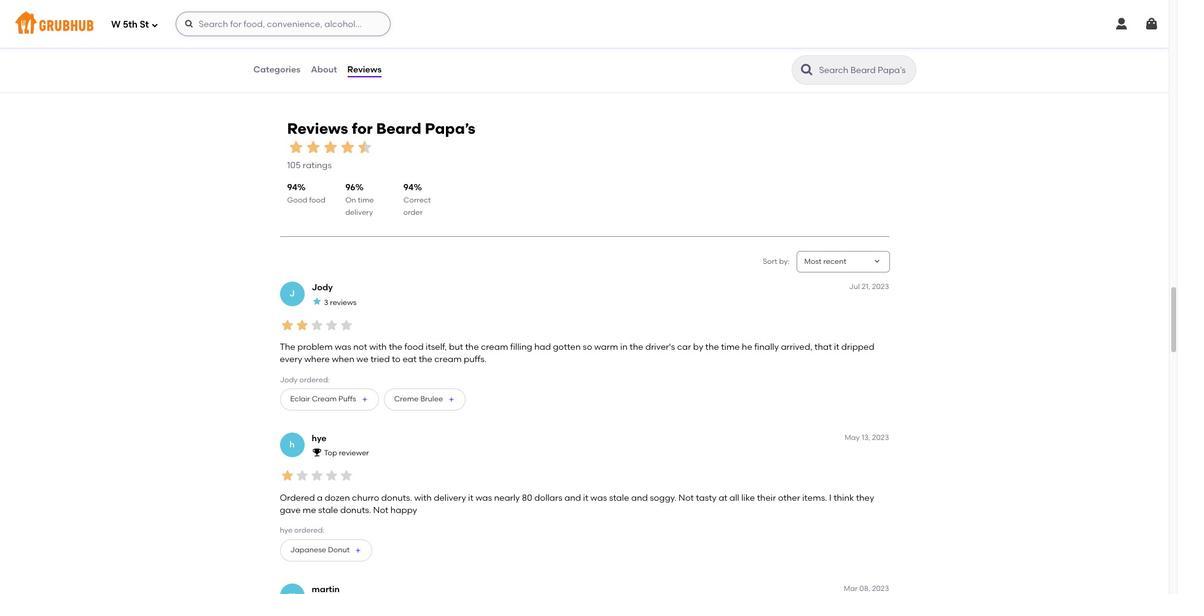 Task type: locate. For each thing, give the bounding box(es) containing it.
ordered
[[280, 493, 315, 504]]

plus icon image right brulee
[[448, 396, 455, 404]]

1 vertical spatial food
[[405, 342, 424, 353]]

the up to at the bottom left of the page
[[389, 342, 403, 353]]

gave
[[280, 506, 301, 516]]

96 on time delivery
[[345, 183, 374, 217]]

0 horizontal spatial with
[[369, 342, 387, 353]]

every
[[280, 355, 302, 365]]

by:
[[779, 257, 790, 266]]

time right on
[[358, 196, 374, 205]]

it left nearly
[[468, 493, 474, 504]]

j
[[289, 289, 295, 299]]

reviews inside button
[[348, 64, 382, 75]]

1 horizontal spatial 94
[[404, 183, 414, 193]]

2 vertical spatial 2023
[[872, 585, 890, 593]]

2 and from the left
[[632, 493, 648, 504]]

with inside "the problem was not with the food itself, but the cream filling had gotten so warm in the driver's car by the time he finally arrived, that it dripped every where when we tried to eat the cream puffs."
[[369, 342, 387, 353]]

1 vertical spatial jody
[[280, 376, 298, 384]]

1 horizontal spatial donuts.
[[381, 493, 412, 504]]

0 horizontal spatial was
[[335, 342, 351, 353]]

plus icon image for eclair cream puffs
[[361, 396, 369, 404]]

me
[[303, 506, 316, 516]]

w 5th st
[[111, 19, 149, 30]]

was right dollars
[[591, 493, 607, 504]]

0 horizontal spatial cream
[[435, 355, 462, 365]]

was up when
[[335, 342, 351, 353]]

was left nearly
[[476, 493, 492, 504]]

svg image
[[1115, 17, 1129, 31], [185, 19, 194, 29], [151, 21, 159, 29]]

1 horizontal spatial time
[[721, 342, 740, 353]]

cream up puffs.
[[481, 342, 508, 353]]

1 vertical spatial hye
[[280, 527, 293, 535]]

good
[[287, 196, 307, 205]]

94 up good
[[287, 183, 297, 193]]

mar 08, 2023
[[844, 585, 890, 593]]

search icon image
[[800, 63, 815, 77]]

star icon image
[[287, 139, 304, 156], [304, 139, 322, 156], [322, 139, 339, 156], [339, 139, 356, 156], [356, 139, 373, 156], [356, 139, 373, 156], [312, 297, 322, 307], [280, 318, 295, 333], [295, 318, 309, 333], [309, 318, 324, 333], [324, 318, 339, 333], [339, 318, 354, 333], [280, 469, 295, 484], [295, 469, 309, 484], [309, 469, 324, 484], [324, 469, 339, 484], [339, 469, 354, 484]]

0 horizontal spatial donuts.
[[340, 506, 371, 516]]

food inside "the problem was not with the food itself, but the cream filling had gotten so warm in the driver's car by the time he finally arrived, that it dripped every where when we tried to eat the cream puffs."
[[405, 342, 424, 353]]

with up tried
[[369, 342, 387, 353]]

reviews up ratings in the top of the page
[[287, 120, 348, 137]]

94 inside the 94 good food
[[287, 183, 297, 193]]

driver's
[[646, 342, 675, 353]]

1 horizontal spatial with
[[414, 493, 432, 504]]

0 vertical spatial jody
[[312, 283, 333, 293]]

time inside "96 on time delivery"
[[358, 196, 374, 205]]

not down churro
[[373, 506, 389, 516]]

0 vertical spatial with
[[369, 342, 387, 353]]

0 horizontal spatial time
[[358, 196, 374, 205]]

with up happy
[[414, 493, 432, 504]]

the right 'in'
[[630, 342, 644, 353]]

2 2023 from the top
[[872, 434, 890, 442]]

1 vertical spatial time
[[721, 342, 740, 353]]

jody up 3
[[312, 283, 333, 293]]

svg image
[[1145, 17, 1160, 31]]

2023 right 13,
[[872, 434, 890, 442]]

1 vertical spatial cream
[[435, 355, 462, 365]]

94 up correct
[[404, 183, 414, 193]]

plus icon image
[[361, 396, 369, 404], [448, 396, 455, 404], [355, 547, 362, 555]]

1 vertical spatial reviews
[[287, 120, 348, 137]]

their
[[757, 493, 776, 504]]

cream down but
[[435, 355, 462, 365]]

other
[[778, 493, 801, 504]]

mar
[[844, 585, 858, 593]]

filling
[[510, 342, 533, 353]]

2 horizontal spatial it
[[834, 342, 840, 353]]

time
[[358, 196, 374, 205], [721, 342, 740, 353]]

it right "that"
[[834, 342, 840, 353]]

and
[[565, 493, 581, 504], [632, 493, 648, 504]]

dollars
[[535, 493, 563, 504]]

food
[[309, 196, 326, 205], [405, 342, 424, 353]]

ordered:
[[300, 376, 330, 384], [294, 527, 325, 535]]

0 vertical spatial stale
[[609, 493, 629, 504]]

1 vertical spatial not
[[373, 506, 389, 516]]

0 vertical spatial reviews
[[348, 64, 382, 75]]

0 horizontal spatial hye
[[280, 527, 293, 535]]

15–25
[[271, 15, 290, 23]]

0 vertical spatial ordered:
[[300, 376, 330, 384]]

and left soggy.
[[632, 493, 648, 504]]

plus icon image inside japanese donut button
[[355, 547, 362, 555]]

to
[[392, 355, 401, 365]]

itself,
[[426, 342, 447, 353]]

about
[[311, 64, 337, 75]]

stale
[[609, 493, 629, 504], [318, 506, 338, 516]]

hye for hye ordered:
[[280, 527, 293, 535]]

0 horizontal spatial delivery
[[345, 209, 373, 217]]

plus icon image inside 'creme brulee' button
[[448, 396, 455, 404]]

1 vertical spatial with
[[414, 493, 432, 504]]

1 2023 from the top
[[872, 283, 890, 291]]

hye down gave
[[280, 527, 293, 535]]

for
[[352, 120, 373, 137]]

1 horizontal spatial delivery
[[434, 493, 466, 504]]

hye
[[312, 434, 327, 444], [280, 527, 293, 535]]

japanese donut button
[[280, 540, 373, 562]]

3 2023 from the top
[[872, 585, 890, 593]]

think
[[834, 493, 854, 504]]

was
[[335, 342, 351, 353], [476, 493, 492, 504], [591, 493, 607, 504]]

delivery left nearly
[[434, 493, 466, 504]]

1 horizontal spatial stale
[[609, 493, 629, 504]]

plus icon image for japanese donut
[[355, 547, 362, 555]]

plus icon image right puffs
[[361, 396, 369, 404]]

stale left soggy.
[[609, 493, 629, 504]]

1 horizontal spatial cream
[[481, 342, 508, 353]]

he
[[742, 342, 753, 353]]

plus icon image right donut
[[355, 547, 362, 555]]

creme
[[394, 395, 419, 404]]

like
[[742, 493, 755, 504]]

and right dollars
[[565, 493, 581, 504]]

puffs.
[[464, 355, 487, 365]]

not left tasty
[[679, 493, 694, 504]]

donuts. down churro
[[340, 506, 371, 516]]

stale down a
[[318, 506, 338, 516]]

caret down icon image
[[872, 257, 882, 267]]

2023 for the problem was not with the food itself, but the cream filling had gotten so warm in the driver's car by the time he finally arrived, that it dripped every where when we tried to eat the cream puffs.
[[872, 283, 890, 291]]

0 horizontal spatial and
[[565, 493, 581, 504]]

the up puffs.
[[465, 342, 479, 353]]

hye up trophy icon
[[312, 434, 327, 444]]

plus icon image inside eclair cream puffs button
[[361, 396, 369, 404]]

the right by
[[706, 342, 719, 353]]

1 horizontal spatial jody
[[312, 283, 333, 293]]

jody down every at the left of page
[[280, 376, 298, 384]]

0 horizontal spatial it
[[468, 493, 474, 504]]

most recent
[[805, 257, 847, 266]]

1 horizontal spatial not
[[679, 493, 694, 504]]

tasty
[[696, 493, 717, 504]]

so
[[583, 342, 592, 353]]

it
[[834, 342, 840, 353], [468, 493, 474, 504], [583, 493, 589, 504]]

0 vertical spatial donuts.
[[381, 493, 412, 504]]

hye for hye
[[312, 434, 327, 444]]

0 horizontal spatial food
[[309, 196, 326, 205]]

donuts.
[[381, 493, 412, 504], [340, 506, 371, 516]]

was inside "the problem was not with the food itself, but the cream filling had gotten so warm in the driver's car by the time he finally arrived, that it dripped every where when we tried to eat the cream puffs."
[[335, 342, 351, 353]]

donut
[[328, 546, 350, 555]]

h
[[290, 440, 295, 450]]

2 94 from the left
[[404, 183, 414, 193]]

jody ordered:
[[280, 376, 330, 384]]

it right dollars
[[583, 493, 589, 504]]

0 vertical spatial not
[[679, 493, 694, 504]]

2023 right the 08,
[[872, 585, 890, 593]]

ordered: down where
[[300, 376, 330, 384]]

jody
[[312, 283, 333, 293], [280, 376, 298, 384]]

not
[[679, 493, 694, 504], [373, 506, 389, 516]]

time inside "the problem was not with the food itself, but the cream filling had gotten so warm in the driver's car by the time he finally arrived, that it dripped every where when we tried to eat the cream puffs."
[[721, 342, 740, 353]]

2023
[[872, 283, 890, 291], [872, 434, 890, 442], [872, 585, 890, 593]]

0 vertical spatial hye
[[312, 434, 327, 444]]

ordered: up japanese
[[294, 527, 325, 535]]

hye ordered:
[[280, 527, 325, 535]]

brulee
[[421, 395, 443, 404]]

94 inside 94 correct order
[[404, 183, 414, 193]]

Sort by: field
[[805, 257, 847, 267]]

94 for 94 good food
[[287, 183, 297, 193]]

subscription pass image
[[271, 0, 283, 9]]

with inside ordered a dozen churro donuts. with delivery it was nearly 80 dollars and it was stale and soggy. not tasty at all like their other items. i think they gave me stale donuts. not happy
[[414, 493, 432, 504]]

churro
[[352, 493, 379, 504]]

sort
[[763, 257, 778, 266]]

1 vertical spatial stale
[[318, 506, 338, 516]]

delivery down on
[[345, 209, 373, 217]]

reviews right about on the top of page
[[348, 64, 382, 75]]

st
[[140, 19, 149, 30]]

reviews for beard papa's
[[287, 120, 476, 137]]

0 vertical spatial 2023
[[872, 283, 890, 291]]

1 horizontal spatial hye
[[312, 434, 327, 444]]

reviews
[[348, 64, 382, 75], [287, 120, 348, 137]]

they
[[856, 493, 875, 504]]

0 horizontal spatial svg image
[[151, 21, 159, 29]]

2023 right the 21,
[[872, 283, 890, 291]]

1 vertical spatial donuts.
[[340, 506, 371, 516]]

papa's
[[425, 120, 476, 137]]

donuts. up happy
[[381, 493, 412, 504]]

with
[[369, 342, 387, 353], [414, 493, 432, 504]]

0 vertical spatial food
[[309, 196, 326, 205]]

food right good
[[309, 196, 326, 205]]

food up eat
[[405, 342, 424, 353]]

finally
[[755, 342, 779, 353]]

0 vertical spatial delivery
[[345, 209, 373, 217]]

time left he
[[721, 342, 740, 353]]

main navigation navigation
[[0, 0, 1169, 48]]

0 horizontal spatial 94
[[287, 183, 297, 193]]

1 horizontal spatial food
[[405, 342, 424, 353]]

94
[[287, 183, 297, 193], [404, 183, 414, 193]]

reviews for reviews
[[348, 64, 382, 75]]

eat
[[403, 355, 417, 365]]

1 horizontal spatial it
[[583, 493, 589, 504]]

105 ratings
[[287, 160, 332, 171]]

1 vertical spatial delivery
[[434, 493, 466, 504]]

jul 21, 2023
[[849, 283, 890, 291]]

1 vertical spatial ordered:
[[294, 527, 325, 535]]

cream
[[481, 342, 508, 353], [435, 355, 462, 365]]

may 13, 2023
[[845, 434, 890, 442]]

1 vertical spatial 2023
[[872, 434, 890, 442]]

0 vertical spatial time
[[358, 196, 374, 205]]

cream
[[312, 395, 337, 404]]

0 horizontal spatial jody
[[280, 376, 298, 384]]

japanese
[[290, 546, 326, 555]]

puffs
[[339, 395, 356, 404]]

i
[[830, 493, 832, 504]]

top
[[324, 449, 337, 458]]

jul
[[849, 283, 860, 291]]

1 horizontal spatial and
[[632, 493, 648, 504]]

creme brulee button
[[384, 389, 466, 411]]

1 94 from the left
[[287, 183, 297, 193]]



Task type: describe. For each thing, give the bounding box(es) containing it.
eclair cream puffs
[[290, 395, 356, 404]]

correct
[[404, 196, 431, 205]]

delivery inside "96 on time delivery"
[[345, 209, 373, 217]]

creme brulee
[[394, 395, 443, 404]]

items.
[[803, 493, 828, 504]]

Search Beard Papa's search field
[[818, 65, 912, 76]]

min
[[292, 15, 306, 23]]

94 for 94 correct order
[[404, 183, 414, 193]]

by
[[693, 342, 704, 353]]

top reviewer
[[324, 449, 369, 458]]

0 vertical spatial cream
[[481, 342, 508, 353]]

plus icon image for creme brulee
[[448, 396, 455, 404]]

order
[[404, 209, 423, 217]]

1 and from the left
[[565, 493, 581, 504]]

0 horizontal spatial not
[[373, 506, 389, 516]]

a
[[317, 493, 323, 504]]

1 horizontal spatial svg image
[[185, 19, 194, 29]]

reviews
[[330, 298, 357, 307]]

problem
[[298, 342, 333, 353]]

when
[[332, 355, 355, 365]]

5th
[[123, 19, 138, 30]]

eclair cream puffs button
[[280, 389, 379, 411]]

1 horizontal spatial was
[[476, 493, 492, 504]]

ratings
[[303, 160, 332, 171]]

categories button
[[253, 48, 301, 92]]

all
[[730, 493, 740, 504]]

on
[[345, 196, 356, 205]]

94 good food
[[287, 183, 326, 205]]

mi
[[288, 25, 297, 34]]

ordered: for where
[[300, 376, 330, 384]]

soggy.
[[650, 493, 677, 504]]

food inside the 94 good food
[[309, 196, 326, 205]]

21,
[[862, 283, 871, 291]]

tried
[[371, 355, 390, 365]]

2 horizontal spatial was
[[591, 493, 607, 504]]

nearly
[[494, 493, 520, 504]]

trophy icon image
[[312, 448, 322, 458]]

0.95
[[271, 25, 285, 34]]

3
[[324, 298, 328, 307]]

warm
[[595, 342, 618, 353]]

dripped
[[842, 342, 875, 353]]

jody for jody
[[312, 283, 333, 293]]

had
[[535, 342, 551, 353]]

sort by:
[[763, 257, 790, 266]]

arrived,
[[781, 342, 813, 353]]

2 horizontal spatial svg image
[[1115, 17, 1129, 31]]

3 reviews
[[324, 298, 357, 307]]

at
[[719, 493, 728, 504]]

the right eat
[[419, 355, 433, 365]]

the
[[280, 342, 296, 353]]

w
[[111, 19, 121, 30]]

reviews button
[[347, 48, 382, 92]]

most
[[805, 257, 822, 266]]

Search for food, convenience, alcohol... search field
[[176, 12, 391, 36]]

about button
[[310, 48, 338, 92]]

in
[[621, 342, 628, 353]]

delivery inside ordered a dozen churro donuts. with delivery it was nearly 80 dollars and it was stale and soggy. not tasty at all like their other items. i think they gave me stale donuts. not happy
[[434, 493, 466, 504]]

but
[[449, 342, 463, 353]]

jody for jody ordered:
[[280, 376, 298, 384]]

it inside "the problem was not with the food itself, but the cream filling had gotten so warm in the driver's car by the time he finally arrived, that it dripped every where when we tried to eat the cream puffs."
[[834, 342, 840, 353]]

13,
[[862, 434, 871, 442]]

not
[[354, 342, 367, 353]]

2023 for ordered a dozen churro donuts. with delivery it was nearly 80 dollars and it was stale and soggy. not tasty at all like their other items. i think they gave me stale donuts. not happy
[[872, 434, 890, 442]]

the problem was not with the food itself, but the cream filling had gotten so warm in the driver's car by the time he finally arrived, that it dripped every where when we tried to eat the cream puffs.
[[280, 342, 875, 365]]

car
[[677, 342, 691, 353]]

may
[[845, 434, 860, 442]]

dozen
[[325, 493, 350, 504]]

we
[[357, 355, 369, 365]]

gotten
[[553, 342, 581, 353]]

ordered: for me
[[294, 527, 325, 535]]

categories
[[253, 64, 301, 75]]

that
[[815, 342, 832, 353]]

80
[[522, 493, 533, 504]]

reviews for reviews for beard papa's
[[287, 120, 348, 137]]

beard
[[376, 120, 422, 137]]

happy
[[391, 506, 417, 516]]

0 horizontal spatial stale
[[318, 506, 338, 516]]

105
[[287, 160, 301, 171]]

ordered a dozen churro donuts. with delivery it was nearly 80 dollars and it was stale and soggy. not tasty at all like their other items. i think they gave me stale donuts. not happy
[[280, 493, 875, 516]]

reviewer
[[339, 449, 369, 458]]

08,
[[860, 585, 871, 593]]

15–25 min 0.95 mi
[[271, 15, 306, 34]]

japanese donut
[[290, 546, 350, 555]]

96
[[345, 183, 355, 193]]



Task type: vqa. For each thing, say whether or not it's contained in the screenshot.
'Italian, Mexican, Pizza, Salads, Sandwiches, Soup, Vegan'
no



